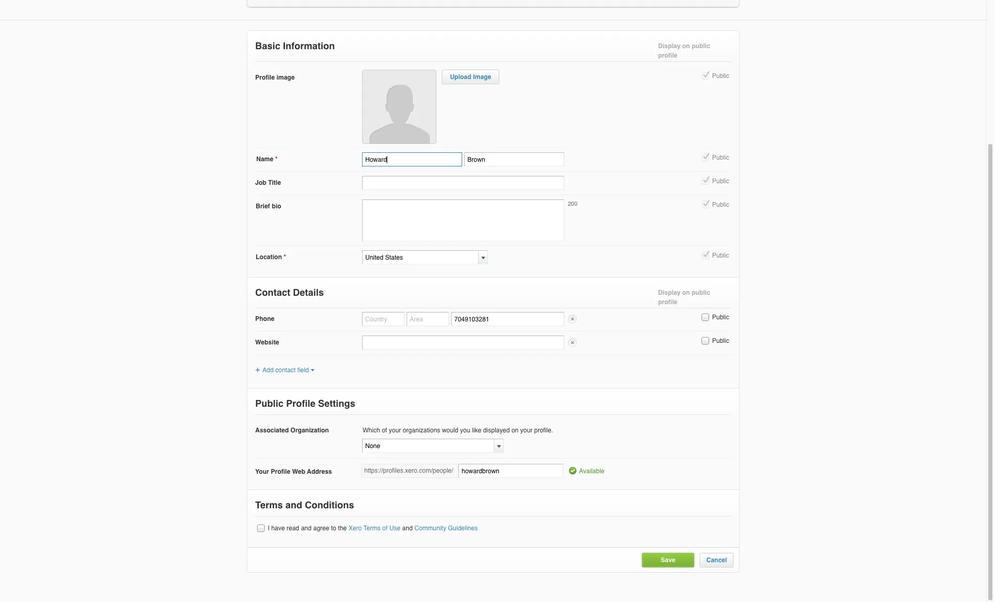 Task type: locate. For each thing, give the bounding box(es) containing it.
0 vertical spatial of
[[382, 427, 387, 435]]

bio
[[272, 203, 281, 210]]

title
[[268, 179, 281, 187]]

None text field
[[362, 336, 564, 350]]

1 horizontal spatial your
[[520, 427, 532, 435]]

1 public from the top
[[692, 42, 710, 50]]

terms and conditions
[[255, 500, 354, 511]]

3 public button from the top
[[701, 177, 710, 186]]

save button
[[661, 557, 675, 564]]

Public button
[[701, 71, 710, 81], [701, 153, 710, 162], [701, 177, 710, 186], [701, 200, 710, 210], [701, 251, 710, 260], [701, 313, 710, 322], [701, 336, 710, 346]]

1 vertical spatial on
[[682, 289, 690, 297]]

contact details
[[255, 287, 324, 298]]

conditions
[[305, 500, 354, 511]]

xero terms of use link
[[349, 525, 400, 533]]

1 profile from the top
[[658, 52, 677, 59]]

public for contact details
[[692, 289, 710, 297]]

None button
[[256, 524, 266, 534]]

public
[[692, 42, 710, 50], [692, 289, 710, 297]]

upload image button
[[450, 73, 491, 81]]

0 vertical spatial display on public profile
[[658, 42, 710, 59]]

1 vertical spatial public
[[692, 289, 710, 297]]

add contact field
[[262, 367, 309, 374]]

0 horizontal spatial your
[[389, 427, 401, 435]]

of left use on the left of the page
[[382, 525, 388, 533]]

agree
[[313, 525, 329, 533]]

display
[[658, 42, 681, 50], [658, 289, 681, 297]]

and
[[285, 500, 302, 511], [301, 525, 311, 533], [402, 525, 413, 533]]

community
[[414, 525, 446, 533]]

0 vertical spatial display
[[658, 42, 681, 50]]

2 your from the left
[[520, 427, 532, 435]]

2 public button from the top
[[701, 153, 710, 162]]

profile up associated organization
[[286, 398, 315, 409]]

None text field
[[362, 176, 564, 190], [362, 439, 494, 453], [458, 464, 563, 479], [362, 176, 564, 190], [362, 439, 494, 453], [458, 464, 563, 479]]

1 vertical spatial terms
[[363, 525, 381, 533]]

1 horizontal spatial terms
[[363, 525, 381, 533]]

information
[[283, 40, 335, 51]]

profile for contact details
[[658, 299, 677, 306]]

2 vertical spatial on
[[511, 427, 518, 435]]

1 vertical spatial display
[[658, 289, 681, 297]]

add
[[262, 367, 274, 374]]

0 vertical spatial profile
[[255, 74, 275, 81]]

to
[[331, 525, 336, 533]]

have
[[271, 525, 285, 533]]

image
[[276, 74, 295, 81]]

Last text field
[[464, 152, 564, 167]]

0 vertical spatial terms
[[255, 500, 283, 511]]

display on public profile for basic information
[[658, 42, 710, 59]]

0 horizontal spatial terms
[[255, 500, 283, 511]]

0 vertical spatial profile
[[658, 52, 677, 59]]

and right use on the left of the page
[[402, 525, 413, 533]]

available
[[579, 468, 604, 475]]

your profile web address
[[255, 469, 332, 476]]

terms
[[255, 500, 283, 511], [363, 525, 381, 533]]

7 public button from the top
[[701, 336, 710, 346]]

terms right xero
[[363, 525, 381, 533]]

of
[[382, 427, 387, 435], [382, 525, 388, 533]]

public
[[712, 72, 729, 80], [712, 154, 729, 161], [712, 178, 729, 185], [712, 201, 729, 209], [712, 252, 729, 259], [712, 314, 729, 321], [712, 337, 729, 345], [255, 398, 283, 409]]

job title
[[255, 179, 281, 187]]

basic information
[[255, 40, 335, 51]]

brief bio
[[256, 203, 281, 210]]

2 profile from the top
[[658, 299, 677, 306]]

of right which
[[382, 427, 387, 435]]

2 display on public profile from the top
[[658, 289, 710, 306]]

terms up i
[[255, 500, 283, 511]]

profile
[[255, 74, 275, 81], [286, 398, 315, 409], [271, 469, 290, 476]]

would
[[442, 427, 458, 435]]

1 display on public profile from the top
[[658, 42, 710, 59]]

0 vertical spatial public
[[692, 42, 710, 50]]

contact
[[275, 367, 296, 374]]

2 public from the top
[[692, 289, 710, 297]]

your right which
[[389, 427, 401, 435]]

profile left image in the left top of the page
[[255, 74, 275, 81]]

1 vertical spatial profile
[[286, 398, 315, 409]]

location
[[256, 254, 282, 261]]

add contact field button
[[255, 367, 314, 374]]

organizations
[[403, 427, 440, 435]]

Number text field
[[451, 312, 564, 326]]

1 vertical spatial profile
[[658, 299, 677, 306]]

2 vertical spatial profile
[[271, 469, 290, 476]]

0 vertical spatial on
[[682, 42, 690, 50]]

your left profile.
[[520, 427, 532, 435]]

profile image
[[255, 74, 295, 81]]

Country text field
[[362, 312, 405, 326]]

profile
[[658, 52, 677, 59], [658, 299, 677, 306]]

1 display from the top
[[658, 42, 681, 50]]

1 vertical spatial display on public profile
[[658, 289, 710, 306]]

profile for your profile web address
[[271, 469, 290, 476]]

image
[[473, 73, 491, 81]]

public profile settings
[[255, 398, 355, 409]]

display for information
[[658, 42, 681, 50]]

address
[[307, 469, 332, 476]]

profile left web at the bottom left of the page
[[271, 469, 290, 476]]

2 display from the top
[[658, 289, 681, 297]]

community guidelines link
[[414, 525, 478, 533]]

display on public profile for contact details
[[658, 289, 710, 306]]

web
[[292, 469, 305, 476]]

on
[[682, 42, 690, 50], [682, 289, 690, 297], [511, 427, 518, 435]]

cancel
[[706, 557, 727, 564]]

200
[[568, 201, 577, 208]]

your
[[389, 427, 401, 435], [520, 427, 532, 435]]

display on public profile
[[658, 42, 710, 59], [658, 289, 710, 306]]

you
[[460, 427, 470, 435]]

your
[[255, 469, 269, 476]]



Task type: vqa. For each thing, say whether or not it's contained in the screenshot.
2nd Public button from the bottom
yes



Task type: describe. For each thing, give the bounding box(es) containing it.
use
[[389, 525, 400, 533]]

displayed
[[483, 427, 510, 435]]

on for details
[[682, 289, 690, 297]]

Name text field
[[362, 152, 462, 167]]

job
[[255, 179, 266, 187]]

on for information
[[682, 42, 690, 50]]

el image
[[310, 369, 314, 373]]

associated organization
[[255, 427, 329, 435]]

public for basic information
[[692, 42, 710, 50]]

which
[[363, 427, 380, 435]]

guidelines
[[448, 525, 478, 533]]

profile for basic information
[[658, 52, 677, 59]]

contact
[[255, 287, 290, 298]]

upload
[[450, 73, 471, 81]]

1 public button from the top
[[701, 71, 710, 81]]

like
[[472, 427, 481, 435]]

associated
[[255, 427, 289, 435]]

name
[[256, 156, 273, 163]]

i have read and agree to the xero terms of use and community guidelines
[[268, 525, 478, 533]]

basic
[[255, 40, 280, 51]]

xero
[[349, 525, 362, 533]]

save
[[661, 557, 675, 564]]

profile.
[[534, 427, 553, 435]]

6 public button from the top
[[701, 313, 710, 322]]

which of your organizations would you like displayed on your profile.
[[363, 427, 553, 435]]

read
[[287, 525, 299, 533]]

Location text field
[[362, 250, 478, 265]]

5 public button from the top
[[701, 251, 710, 260]]

website
[[255, 339, 279, 346]]

details
[[293, 287, 324, 298]]

1 vertical spatial of
[[382, 525, 388, 533]]

phone
[[255, 315, 274, 323]]

the
[[338, 525, 347, 533]]

4 public button from the top
[[701, 200, 710, 210]]

field
[[297, 367, 309, 374]]

Brief bio text field
[[362, 200, 564, 242]]

1 your from the left
[[389, 427, 401, 435]]

upload image
[[450, 73, 491, 81]]

and right read
[[301, 525, 311, 533]]

organization
[[290, 427, 329, 435]]

i
[[268, 525, 270, 533]]

profile for public profile settings
[[286, 398, 315, 409]]

display for details
[[658, 289, 681, 297]]

brief
[[256, 203, 270, 210]]

settings
[[318, 398, 355, 409]]

cancel button
[[706, 557, 727, 564]]

and up read
[[285, 500, 302, 511]]

Area text field
[[407, 312, 449, 326]]

https://profiles.xero.com/people/
[[364, 468, 453, 475]]



